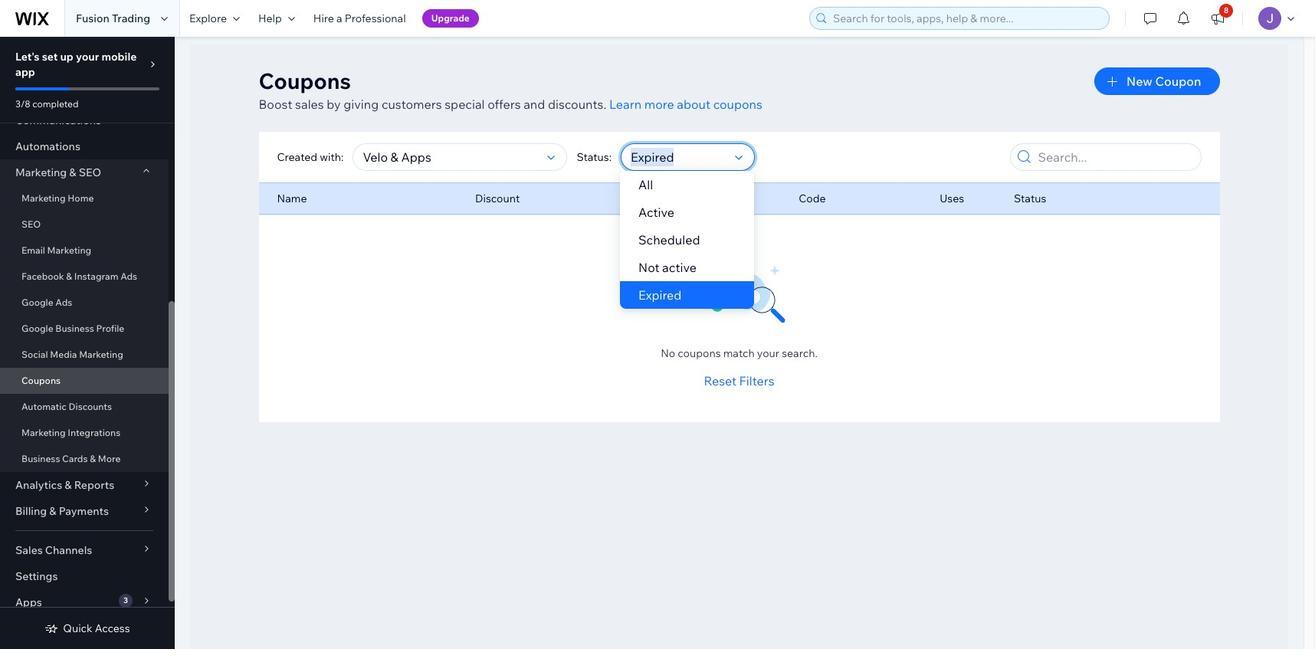 Task type: describe. For each thing, give the bounding box(es) containing it.
professional
[[345, 12, 406, 25]]

your for mobile
[[76, 50, 99, 64]]

a
[[337, 12, 342, 25]]

billing & payments
[[15, 505, 109, 518]]

social
[[21, 349, 48, 360]]

& for payments
[[49, 505, 56, 518]]

1 vertical spatial coupons
[[678, 347, 721, 360]]

fusion trading
[[76, 12, 150, 25]]

active
[[663, 260, 697, 275]]

settings
[[15, 570, 58, 583]]

trading
[[112, 12, 150, 25]]

3/8
[[15, 98, 30, 110]]

automatic
[[21, 401, 67, 413]]

communications button
[[0, 107, 169, 133]]

active
[[639, 205, 675, 220]]

1 vertical spatial seo
[[21, 219, 41, 230]]

sales channels
[[15, 544, 92, 557]]

coupons inside coupons boost sales by giving customers special offers and discounts. learn more about coupons
[[714, 97, 763, 112]]

status
[[1014, 192, 1047, 205]]

media
[[50, 349, 77, 360]]

reset filters link
[[704, 372, 775, 390]]

upgrade button
[[422, 9, 479, 28]]

code
[[799, 192, 826, 205]]

analytics & reports button
[[0, 472, 169, 498]]

more
[[98, 453, 121, 465]]

sales
[[295, 97, 324, 112]]

cards
[[62, 453, 88, 465]]

upgrade
[[431, 12, 470, 24]]

all
[[639, 177, 653, 192]]

billing & payments button
[[0, 498, 169, 524]]

email marketing
[[21, 245, 91, 256]]

ads inside "link"
[[55, 297, 72, 308]]

facebook & instagram ads
[[21, 271, 137, 282]]

learn
[[609, 97, 642, 112]]

facebook & instagram ads link
[[0, 264, 169, 290]]

3
[[123, 596, 128, 606]]

& for reports
[[65, 478, 72, 492]]

about
[[677, 97, 711, 112]]

automations
[[15, 140, 80, 153]]

coupons link
[[0, 368, 169, 394]]

access
[[95, 622, 130, 636]]

3/8 completed
[[15, 98, 79, 110]]

& left more
[[90, 453, 96, 465]]

automations link
[[0, 133, 169, 159]]

google business profile
[[21, 323, 124, 334]]

marketing home link
[[0, 186, 169, 212]]

quick access button
[[45, 622, 130, 636]]

discount
[[475, 192, 520, 205]]

business cards & more link
[[0, 446, 169, 472]]

google ads
[[21, 297, 72, 308]]

0 vertical spatial business
[[55, 323, 94, 334]]

profile
[[96, 323, 124, 334]]

special
[[445, 97, 485, 112]]

Search... field
[[1034, 144, 1196, 170]]

marketing for home
[[21, 192, 66, 204]]

home
[[68, 192, 94, 204]]

marketing & seo button
[[0, 159, 169, 186]]

marketing inside email marketing link
[[47, 245, 91, 256]]

hire a professional link
[[304, 0, 415, 37]]

channels
[[45, 544, 92, 557]]

let's set up your mobile app
[[15, 50, 137, 79]]

completed
[[32, 98, 79, 110]]

created
[[277, 150, 318, 164]]

scheduled
[[639, 232, 700, 248]]

integrations
[[68, 427, 121, 439]]

discounts
[[69, 401, 112, 413]]

marketing integrations
[[21, 427, 121, 439]]

facebook
[[21, 271, 64, 282]]

marketing for integrations
[[21, 427, 66, 439]]

no coupons match your search.
[[661, 347, 818, 360]]

offers
[[488, 97, 521, 112]]

mobile
[[102, 50, 137, 64]]

seo inside dropdown button
[[79, 166, 101, 179]]

let's
[[15, 50, 40, 64]]

new coupon
[[1127, 74, 1202, 89]]

8
[[1224, 5, 1229, 15]]

learn more about coupons link
[[609, 97, 763, 112]]

boost
[[259, 97, 293, 112]]

8 button
[[1201, 0, 1235, 37]]

list box containing all
[[620, 171, 754, 309]]

automatic discounts
[[21, 401, 112, 413]]

google for google business profile
[[21, 323, 53, 334]]

google business profile link
[[0, 316, 169, 342]]

and
[[524, 97, 545, 112]]



Task type: vqa. For each thing, say whether or not it's contained in the screenshot.
(MANUALLY)
no



Task type: locate. For each thing, give the bounding box(es) containing it.
0 vertical spatial coupons
[[259, 67, 351, 94]]

marketing up facebook & instagram ads
[[47, 245, 91, 256]]

1 horizontal spatial seo
[[79, 166, 101, 179]]

& up "home"
[[69, 166, 76, 179]]

customers
[[382, 97, 442, 112]]

your for search.
[[757, 347, 780, 360]]

social media marketing
[[21, 349, 123, 360]]

ads right the instagram
[[120, 271, 137, 282]]

seo up marketing home link
[[79, 166, 101, 179]]

coupons for coupons
[[21, 375, 61, 386]]

hire
[[313, 12, 334, 25]]

coupons
[[714, 97, 763, 112], [678, 347, 721, 360]]

& right 'billing'
[[49, 505, 56, 518]]

ads inside 'link'
[[120, 271, 137, 282]]

search.
[[782, 347, 818, 360]]

giving
[[344, 97, 379, 112]]

marketing for &
[[15, 166, 67, 179]]

marketing
[[15, 166, 67, 179], [21, 192, 66, 204], [47, 245, 91, 256], [79, 349, 123, 360], [21, 427, 66, 439]]

google for google ads
[[21, 297, 53, 308]]

2 google from the top
[[21, 323, 53, 334]]

payments
[[59, 505, 109, 518]]

settings link
[[0, 564, 169, 590]]

0 horizontal spatial seo
[[21, 219, 41, 230]]

google down facebook at the top left
[[21, 297, 53, 308]]

apps
[[15, 596, 42, 610]]

1 horizontal spatial ads
[[120, 271, 137, 282]]

analytics & reports
[[15, 478, 114, 492]]

business cards & more
[[21, 453, 121, 465]]

reset
[[704, 373, 737, 389]]

your right match
[[757, 347, 780, 360]]

marketing inside marketing home link
[[21, 192, 66, 204]]

seo link
[[0, 212, 169, 238]]

1 vertical spatial ads
[[55, 297, 72, 308]]

0 horizontal spatial coupons
[[21, 375, 61, 386]]

1 vertical spatial google
[[21, 323, 53, 334]]

marketing inside marketing & seo dropdown button
[[15, 166, 67, 179]]

expired option
[[620, 281, 754, 309]]

google up social
[[21, 323, 53, 334]]

marketing down profile
[[79, 349, 123, 360]]

help
[[258, 12, 282, 25]]

up
[[60, 50, 73, 64]]

marketing inside social media marketing link
[[79, 349, 123, 360]]

expired
[[639, 288, 682, 303]]

created with:
[[277, 150, 344, 164]]

marketing & seo
[[15, 166, 101, 179]]

quick
[[63, 622, 93, 636]]

not active
[[639, 260, 697, 275]]

reports
[[74, 478, 114, 492]]

1 horizontal spatial your
[[757, 347, 780, 360]]

app
[[15, 65, 35, 79]]

name
[[277, 192, 307, 205]]

new coupon button
[[1095, 67, 1220, 95]]

0 vertical spatial google
[[21, 297, 53, 308]]

0 vertical spatial seo
[[79, 166, 101, 179]]

&
[[69, 166, 76, 179], [66, 271, 72, 282], [90, 453, 96, 465], [65, 478, 72, 492], [49, 505, 56, 518]]

marketing inside marketing integrations link
[[21, 427, 66, 439]]

1 horizontal spatial coupons
[[259, 67, 351, 94]]

sidebar element
[[0, 0, 175, 649]]

your
[[76, 50, 99, 64], [757, 347, 780, 360]]

type
[[658, 192, 682, 205]]

0 vertical spatial coupons
[[714, 97, 763, 112]]

hire a professional
[[313, 12, 406, 25]]

sales channels button
[[0, 537, 169, 564]]

coupons right 'about'
[[714, 97, 763, 112]]

match
[[724, 347, 755, 360]]

fusion
[[76, 12, 109, 25]]

uses
[[940, 192, 965, 205]]

google inside "link"
[[21, 297, 53, 308]]

status:
[[577, 150, 612, 164]]

reset filters
[[704, 373, 775, 389]]

& for seo
[[69, 166, 76, 179]]

set
[[42, 50, 58, 64]]

ads up google business profile
[[55, 297, 72, 308]]

business up social media marketing
[[55, 323, 94, 334]]

new
[[1127, 74, 1153, 89]]

business up analytics
[[21, 453, 60, 465]]

coupon
[[1156, 74, 1202, 89]]

automatic discounts link
[[0, 394, 169, 420]]

1 vertical spatial your
[[757, 347, 780, 360]]

billing
[[15, 505, 47, 518]]

explore
[[189, 12, 227, 25]]

help button
[[249, 0, 304, 37]]

sales
[[15, 544, 43, 557]]

marketing integrations link
[[0, 420, 169, 446]]

marketing down marketing & seo
[[21, 192, 66, 204]]

your inside let's set up your mobile app
[[76, 50, 99, 64]]

ads
[[120, 271, 137, 282], [55, 297, 72, 308]]

& right facebook at the top left
[[66, 271, 72, 282]]

your right up
[[76, 50, 99, 64]]

marketing down automatic
[[21, 427, 66, 439]]

0 vertical spatial ads
[[120, 271, 137, 282]]

email marketing link
[[0, 238, 169, 264]]

0 vertical spatial your
[[76, 50, 99, 64]]

discounts.
[[548, 97, 607, 112]]

1 vertical spatial business
[[21, 453, 60, 465]]

coupons for coupons boost sales by giving customers special offers and discounts. learn more about coupons
[[259, 67, 351, 94]]

coupons right no
[[678, 347, 721, 360]]

& left reports
[[65, 478, 72, 492]]

social media marketing link
[[0, 342, 169, 368]]

list box
[[620, 171, 754, 309]]

None field
[[358, 144, 543, 170], [626, 144, 731, 170], [358, 144, 543, 170], [626, 144, 731, 170]]

by
[[327, 97, 341, 112]]

coupons up automatic
[[21, 375, 61, 386]]

1 vertical spatial coupons
[[21, 375, 61, 386]]

google ads link
[[0, 290, 169, 316]]

coupons up sales
[[259, 67, 351, 94]]

0 horizontal spatial ads
[[55, 297, 72, 308]]

& for instagram
[[66, 271, 72, 282]]

not
[[639, 260, 660, 275]]

coupons inside sidebar element
[[21, 375, 61, 386]]

& inside 'link'
[[66, 271, 72, 282]]

marketing home
[[21, 192, 94, 204]]

more
[[645, 97, 674, 112]]

seo
[[79, 166, 101, 179], [21, 219, 41, 230]]

coupons boost sales by giving customers special offers and discounts. learn more about coupons
[[259, 67, 763, 112]]

seo up email
[[21, 219, 41, 230]]

& inside dropdown button
[[69, 166, 76, 179]]

email
[[21, 245, 45, 256]]

communications
[[15, 113, 101, 127]]

google
[[21, 297, 53, 308], [21, 323, 53, 334]]

marketing down automations
[[15, 166, 67, 179]]

quick access
[[63, 622, 130, 636]]

0 horizontal spatial your
[[76, 50, 99, 64]]

1 google from the top
[[21, 297, 53, 308]]

coupons inside coupons boost sales by giving customers special offers and discounts. learn more about coupons
[[259, 67, 351, 94]]

Search for tools, apps, help & more... field
[[829, 8, 1105, 29]]



